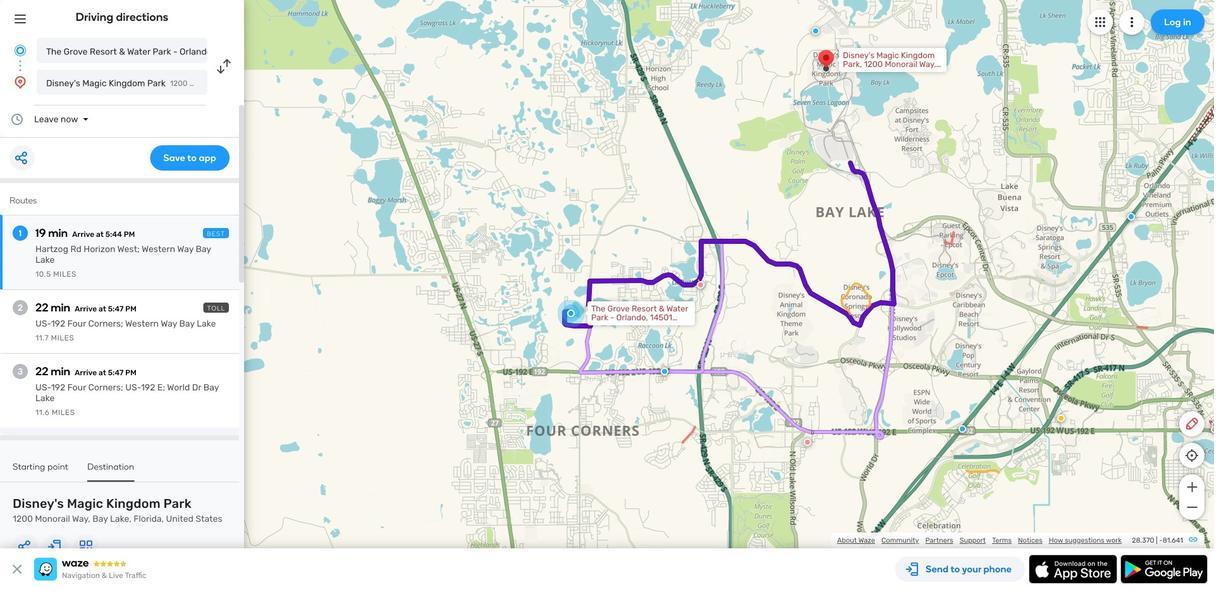 Task type: vqa. For each thing, say whether or not it's contained in the screenshot.
Police ICON
yes



Task type: describe. For each thing, give the bounding box(es) containing it.
zoom in image
[[1184, 480, 1200, 495]]

1 vertical spatial hazard image
[[1057, 415, 1065, 422]]

pencil image
[[1184, 417, 1200, 432]]

1 vertical spatial road closed image
[[1211, 426, 1214, 434]]

link image
[[1188, 535, 1198, 545]]

0 vertical spatial road closed image
[[697, 281, 704, 289]]

current location image
[[13, 43, 28, 58]]



Task type: locate. For each thing, give the bounding box(es) containing it.
1 horizontal spatial road closed image
[[804, 439, 811, 446]]

1 vertical spatial police image
[[661, 368, 668, 376]]

x image
[[9, 562, 25, 577]]

zoom out image
[[1184, 500, 1200, 515]]

1 vertical spatial road closed image
[[1212, 422, 1214, 429]]

0 horizontal spatial police image
[[959, 426, 966, 433]]

location image
[[13, 75, 28, 90]]

1 horizontal spatial hazard image
[[1057, 415, 1065, 422]]

0 horizontal spatial road closed image
[[697, 281, 704, 289]]

police image
[[812, 27, 820, 35], [661, 368, 668, 376]]

1 horizontal spatial police image
[[812, 27, 820, 35]]

1 horizontal spatial police image
[[1127, 213, 1135, 221]]

0 vertical spatial police image
[[1127, 213, 1135, 221]]

road closed image
[[1213, 108, 1214, 116], [1211, 426, 1214, 434]]

police image
[[1127, 213, 1135, 221], [959, 426, 966, 433]]

road closed image
[[697, 281, 704, 289], [1212, 422, 1214, 429], [804, 439, 811, 446]]

2 vertical spatial road closed image
[[804, 439, 811, 446]]

0 horizontal spatial hazard image
[[586, 306, 593, 314]]

hazard image
[[586, 306, 593, 314], [1057, 415, 1065, 422]]

clock image
[[9, 112, 25, 127]]

1 vertical spatial police image
[[959, 426, 966, 433]]

2 horizontal spatial road closed image
[[1212, 422, 1214, 429]]

0 vertical spatial road closed image
[[1213, 108, 1214, 116]]

0 vertical spatial hazard image
[[586, 306, 593, 314]]

0 vertical spatial police image
[[812, 27, 820, 35]]

0 horizontal spatial police image
[[661, 368, 668, 376]]



